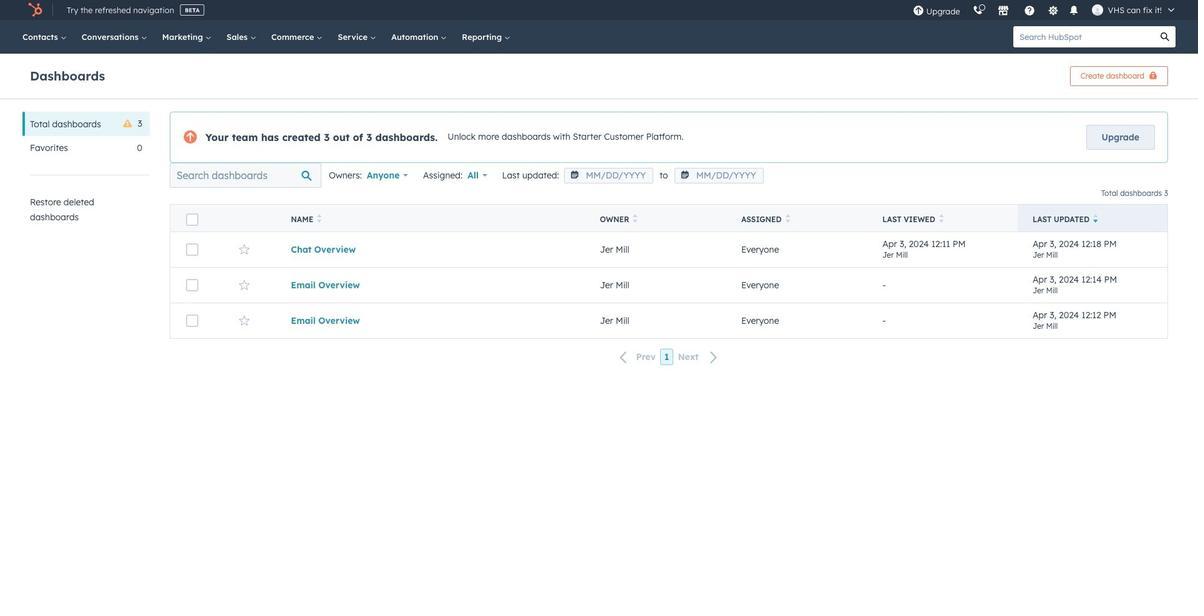 Task type: locate. For each thing, give the bounding box(es) containing it.
0 horizontal spatial press to sort. image
[[317, 214, 322, 223]]

banner
[[30, 62, 1169, 86]]

descending sort. press to sort ascending. element
[[1094, 214, 1098, 225]]

press to sort. image for 1st press to sort. element
[[317, 214, 322, 223]]

3 press to sort. element from the left
[[786, 214, 790, 225]]

Search HubSpot search field
[[1014, 26, 1155, 47]]

1 horizontal spatial press to sort. image
[[633, 214, 638, 223]]

2 horizontal spatial press to sort. image
[[939, 214, 944, 223]]

press to sort. image for fourth press to sort. element from the left
[[939, 214, 944, 223]]

press to sort. image
[[317, 214, 322, 223], [633, 214, 638, 223], [939, 214, 944, 223]]

marketplaces image
[[998, 6, 1009, 17]]

3 press to sort. image from the left
[[939, 214, 944, 223]]

Search dashboards search field
[[170, 163, 321, 188]]

press to sort. element
[[317, 214, 322, 225], [633, 214, 638, 225], [786, 214, 790, 225], [939, 214, 944, 225]]

2 press to sort. element from the left
[[633, 214, 638, 225]]

2 press to sort. image from the left
[[633, 214, 638, 223]]

menu
[[907, 0, 1183, 20]]

4 press to sort. element from the left
[[939, 214, 944, 225]]

1 press to sort. image from the left
[[317, 214, 322, 223]]



Task type: describe. For each thing, give the bounding box(es) containing it.
MM/DD/YYYY text field
[[675, 168, 764, 183]]

press to sort. image for 3rd press to sort. element from right
[[633, 214, 638, 223]]

descending sort. press to sort ascending. image
[[1094, 214, 1098, 223]]

pagination navigation
[[170, 349, 1169, 366]]

1 press to sort. element from the left
[[317, 214, 322, 225]]

MM/DD/YYYY text field
[[564, 168, 654, 183]]

press to sort. image
[[786, 214, 790, 223]]

jer mill image
[[1092, 4, 1103, 16]]



Task type: vqa. For each thing, say whether or not it's contained in the screenshot.
Press to sort. image
yes



